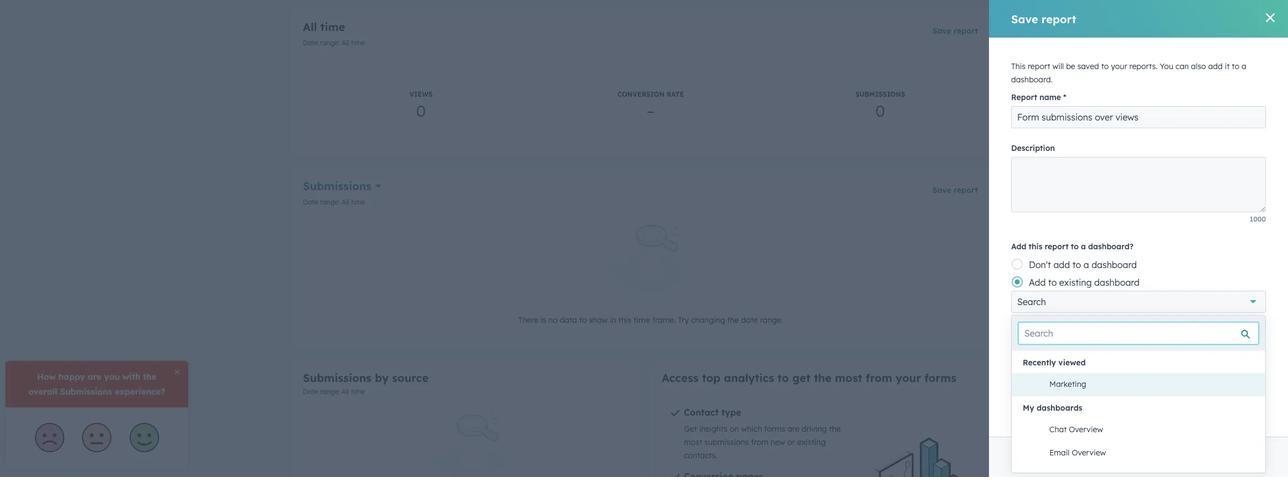 Task type: vqa. For each thing, say whether or not it's contained in the screenshot.
which
yes



Task type: locate. For each thing, give the bounding box(es) containing it.
overview for chat overview
[[1069, 425, 1103, 435]]

1 horizontal spatial existing
[[1059, 277, 1092, 289]]

will
[[1053, 61, 1064, 71]]

add down the add this report to a dashboard?
[[1054, 260, 1070, 271]]

1 vertical spatial range:
[[320, 198, 340, 207]]

report
[[1011, 92, 1037, 102]]

1 vertical spatial save
[[933, 26, 951, 36]]

add this report to a dashboard?
[[1011, 242, 1134, 252]]

2 save report button from the top
[[925, 180, 985, 196]]

this report will be saved to your reports. you can also add it to a dashboard.
[[1011, 61, 1247, 85]]

most inside the get insights on which forms are driving the most submissions from new or existing contacts.
[[684, 438, 702, 448]]

1 horizontal spatial new
[[1059, 317, 1076, 328]]

dashboard for add to new dashboard
[[1079, 317, 1124, 328]]

get
[[792, 372, 811, 386]]

1 vertical spatial overview
[[1072, 449, 1106, 459]]

report
[[1042, 12, 1077, 26], [954, 26, 978, 36], [1028, 61, 1050, 71], [954, 186, 978, 196], [1045, 242, 1069, 252]]

overview down chat overview
[[1072, 449, 1106, 459]]

from inside the get insights on which forms are driving the most submissions from new or existing contacts.
[[751, 438, 769, 448]]

dashboard up search popup button
[[1094, 277, 1140, 289]]

1 horizontal spatial 0
[[876, 101, 885, 121]]

save report
[[1011, 12, 1077, 26], [933, 26, 978, 36], [933, 186, 978, 196]]

the
[[727, 316, 739, 326], [814, 372, 832, 386], [829, 425, 841, 435]]

0 vertical spatial date range: all time
[[303, 39, 365, 47]]

the right get at the bottom right of page
[[814, 372, 832, 386]]

dashboard down dashboard?
[[1092, 260, 1137, 271]]

2 add this report to a dashboard? element from the top
[[1011, 274, 1266, 313]]

2 vertical spatial a
[[1084, 260, 1089, 271]]

2 vertical spatial save
[[933, 186, 951, 196]]

0 horizontal spatial existing
[[797, 438, 826, 448]]

your
[[1111, 61, 1127, 71], [896, 372, 921, 386]]

1 date from the top
[[303, 39, 318, 47]]

to right it
[[1232, 61, 1240, 71]]

also
[[1191, 61, 1206, 71]]

dashboard down search popup button
[[1079, 317, 1124, 328]]

existing
[[1059, 277, 1092, 289], [797, 438, 826, 448]]

2 date range: all time from the top
[[303, 198, 365, 207]]

0 for views 0
[[416, 101, 426, 121]]

1 0 from the left
[[416, 101, 426, 121]]

driving
[[802, 425, 827, 435]]

1 vertical spatial save report button
[[925, 180, 985, 196]]

add this report to a dashboard? element down dashboard?
[[1011, 256, 1266, 331]]

a up add to existing dashboard
[[1084, 260, 1089, 271]]

this up don't
[[1029, 242, 1043, 252]]

0 vertical spatial add
[[1208, 61, 1223, 71]]

date
[[741, 316, 758, 326]]

0 inside submissions 0
[[876, 101, 885, 121]]

2 vertical spatial date range: all time
[[303, 388, 365, 397]]

0 for submissions 0
[[876, 101, 885, 121]]

0 horizontal spatial most
[[684, 438, 702, 448]]

0 horizontal spatial from
[[751, 438, 769, 448]]

search button
[[1011, 291, 1266, 313]]

add this report to a dashboard? element
[[1011, 256, 1266, 331], [1011, 274, 1266, 313]]

submissions
[[856, 90, 905, 99], [303, 180, 372, 193], [303, 372, 372, 386]]

most
[[835, 372, 862, 386], [684, 438, 702, 448]]

forms
[[925, 372, 957, 386], [764, 425, 785, 435]]

0 horizontal spatial this
[[619, 316, 632, 326]]

add
[[1208, 61, 1223, 71], [1054, 260, 1070, 271]]

add this report to a dashboard? element up search search field
[[1011, 274, 1266, 313]]

date range: all time
[[303, 39, 365, 47], [303, 198, 365, 207], [303, 388, 365, 397]]

a up don't add to a dashboard
[[1081, 242, 1086, 252]]

to right 'data'
[[579, 316, 587, 326]]

submissions inside popup button
[[303, 180, 372, 193]]

try
[[678, 316, 689, 326]]

1 vertical spatial date range: all time
[[303, 198, 365, 207]]

rate
[[667, 90, 684, 99]]

chat
[[1050, 425, 1067, 435]]

add
[[1011, 242, 1027, 252], [1029, 277, 1046, 289], [1029, 317, 1046, 328]]

date range: all time down submissions popup button
[[303, 198, 365, 207]]

–
[[647, 101, 655, 121]]

1 vertical spatial from
[[751, 438, 769, 448]]

there is no data to show in this time frame. try changing the date range.
[[518, 316, 783, 326]]

1 vertical spatial add
[[1029, 277, 1046, 289]]

0 vertical spatial most
[[835, 372, 862, 386]]

a right it
[[1242, 61, 1247, 71]]

0 vertical spatial overview
[[1069, 425, 1103, 435]]

0 vertical spatial date
[[303, 39, 318, 47]]

1 vertical spatial forms
[[764, 425, 785, 435]]

0 vertical spatial add
[[1011, 242, 1027, 252]]

0 vertical spatial from
[[866, 372, 892, 386]]

a inside this report will be saved to your reports. you can also add it to a dashboard.
[[1242, 61, 1247, 71]]

1 vertical spatial your
[[896, 372, 921, 386]]

date
[[303, 39, 318, 47], [303, 198, 318, 207], [303, 388, 318, 397]]

be
[[1066, 61, 1075, 71]]

0 vertical spatial submissions
[[856, 90, 905, 99]]

contact type
[[684, 408, 741, 419]]

1 vertical spatial most
[[684, 438, 702, 448]]

save
[[1011, 12, 1038, 26], [933, 26, 951, 36], [933, 186, 951, 196]]

by
[[375, 372, 389, 386]]

from
[[866, 372, 892, 386], [751, 438, 769, 448]]

1 add this report to a dashboard? element from the top
[[1011, 256, 1266, 331]]

0 vertical spatial save report button
[[925, 20, 985, 36]]

0 inside views 0
[[416, 101, 426, 121]]

1 horizontal spatial from
[[866, 372, 892, 386]]

1 horizontal spatial forms
[[925, 372, 957, 386]]

2 vertical spatial range:
[[320, 388, 340, 397]]

forms inside the get insights on which forms are driving the most submissions from new or existing contacts.
[[764, 425, 785, 435]]

range: down submissions by source
[[320, 388, 340, 397]]

1 vertical spatial new
[[771, 438, 785, 448]]

contacts.
[[684, 452, 718, 461]]

0 horizontal spatial forms
[[764, 425, 785, 435]]

0 horizontal spatial your
[[896, 372, 921, 386]]

description
[[1011, 143, 1055, 153]]

to down the add this report to a dashboard?
[[1073, 260, 1081, 271]]

existing down don't add to a dashboard
[[1059, 277, 1092, 289]]

2 0 from the left
[[876, 101, 885, 121]]

date range: all time down all time
[[303, 39, 365, 47]]

to left get at the bottom right of page
[[778, 372, 789, 386]]

the right driving
[[829, 425, 841, 435]]

submissions for by
[[303, 372, 372, 386]]

email
[[1050, 449, 1070, 459]]

are
[[788, 425, 800, 435]]

changing
[[691, 316, 725, 326]]

existing down driving
[[797, 438, 826, 448]]

save report button
[[925, 20, 985, 36], [925, 180, 985, 196]]

1 vertical spatial date
[[303, 198, 318, 207]]

1 horizontal spatial add
[[1208, 61, 1223, 71]]

0 vertical spatial your
[[1111, 61, 1127, 71]]

add left it
[[1208, 61, 1223, 71]]

time
[[320, 20, 345, 34], [351, 39, 365, 47], [351, 198, 365, 207], [634, 316, 650, 326], [351, 388, 365, 397]]

existing inside the get insights on which forms are driving the most submissions from new or existing contacts.
[[797, 438, 826, 448]]

date range: all time down submissions by source
[[303, 388, 365, 397]]

most right get at the bottom right of page
[[835, 372, 862, 386]]

dashboards
[[1037, 404, 1083, 414]]

0 vertical spatial a
[[1242, 61, 1247, 71]]

type
[[721, 408, 741, 419]]

2 vertical spatial dashboard
[[1079, 317, 1124, 328]]

0 vertical spatial new
[[1059, 317, 1076, 328]]

2 vertical spatial date
[[303, 388, 318, 397]]

0
[[416, 101, 426, 121], [876, 101, 885, 121]]

0 vertical spatial save
[[1011, 12, 1038, 26]]

overview
[[1069, 425, 1103, 435], [1072, 449, 1106, 459]]

0 vertical spatial this
[[1029, 242, 1043, 252]]

2 date from the top
[[303, 198, 318, 207]]

0 vertical spatial range:
[[320, 39, 340, 47]]

add for add this report to a dashboard?
[[1011, 242, 1027, 252]]

2 vertical spatial add
[[1029, 317, 1046, 328]]

to
[[1101, 61, 1109, 71], [1232, 61, 1240, 71], [1071, 242, 1079, 252], [1073, 260, 1081, 271], [1048, 277, 1057, 289], [579, 316, 587, 326], [1048, 317, 1057, 328], [778, 372, 789, 386]]

1 horizontal spatial your
[[1111, 61, 1127, 71]]

conversion
[[618, 90, 665, 99]]

1 vertical spatial dashboard
[[1094, 277, 1140, 289]]

1 vertical spatial submissions
[[303, 180, 372, 193]]

1 vertical spatial existing
[[797, 438, 826, 448]]

date for 2nd save report button
[[303, 198, 318, 207]]

search
[[1017, 297, 1046, 308]]

new up viewed
[[1059, 317, 1076, 328]]

new left or
[[771, 438, 785, 448]]

0 vertical spatial existing
[[1059, 277, 1092, 289]]

save for 2nd save report button from the bottom
[[933, 26, 951, 36]]

overview up email overview
[[1069, 425, 1103, 435]]

a
[[1242, 61, 1247, 71], [1081, 242, 1086, 252], [1084, 260, 1089, 271]]

0 horizontal spatial 0
[[416, 101, 426, 121]]

range: down all time
[[320, 39, 340, 47]]

can
[[1176, 61, 1189, 71]]

this right in
[[619, 316, 632, 326]]

there
[[518, 316, 538, 326]]

new
[[1059, 317, 1076, 328], [771, 438, 785, 448]]

the left date
[[727, 316, 739, 326]]

dashboard
[[1092, 260, 1137, 271], [1094, 277, 1140, 289], [1079, 317, 1124, 328]]

range:
[[320, 39, 340, 47], [320, 198, 340, 207], [320, 388, 340, 397]]

2 vertical spatial submissions
[[303, 372, 372, 386]]

list box
[[1012, 352, 1266, 478]]

2 vertical spatial the
[[829, 425, 841, 435]]

1 vertical spatial save report
[[933, 26, 978, 36]]

submissions
[[705, 438, 749, 448]]

top
[[702, 372, 721, 386]]

1000
[[1250, 215, 1266, 224]]

2 range: from the top
[[320, 198, 340, 207]]

0 horizontal spatial new
[[771, 438, 785, 448]]

3 range: from the top
[[320, 388, 340, 397]]

most down get at the bottom right of page
[[684, 438, 702, 448]]

this
[[1029, 242, 1043, 252], [619, 316, 632, 326]]

1 vertical spatial add
[[1054, 260, 1070, 271]]

0 vertical spatial forms
[[925, 372, 957, 386]]

access
[[662, 372, 699, 386]]

Description text field
[[1011, 157, 1266, 213]]

get insights on which forms are driving the most submissions from new or existing contacts.
[[684, 425, 841, 461]]

range: down submissions popup button
[[320, 198, 340, 207]]

the inside the get insights on which forms are driving the most submissions from new or existing contacts.
[[829, 425, 841, 435]]



Task type: describe. For each thing, give the bounding box(es) containing it.
contact
[[684, 408, 719, 419]]

don't
[[1029, 260, 1051, 271]]

don't add to a dashboard
[[1029, 260, 1137, 271]]

my
[[1023, 404, 1034, 414]]

add to new dashboard
[[1029, 317, 1124, 328]]

views
[[410, 90, 433, 99]]

it
[[1225, 61, 1230, 71]]

1 horizontal spatial most
[[835, 372, 862, 386]]

recently
[[1023, 358, 1056, 368]]

1 vertical spatial the
[[814, 372, 832, 386]]

recently viewed button
[[1012, 354, 1266, 373]]

frame.
[[652, 316, 676, 326]]

add to existing dashboard
[[1029, 277, 1140, 289]]

no
[[549, 316, 558, 326]]

name
[[1040, 92, 1061, 102]]

marketing
[[1050, 380, 1086, 390]]

2 vertical spatial save report
[[933, 186, 978, 196]]

add this report to a dashboard? element containing add to existing dashboard
[[1011, 274, 1266, 313]]

conversion rate –
[[618, 90, 684, 121]]

submissions button
[[303, 178, 382, 195]]

date for 2nd save report button from the bottom
[[303, 39, 318, 47]]

dashboard?
[[1088, 242, 1134, 252]]

you
[[1160, 61, 1174, 71]]

add for add to new dashboard
[[1029, 317, 1046, 328]]

chat overview button
[[1023, 419, 1266, 443]]

your inside this report will be saved to your reports. you can also add it to a dashboard.
[[1111, 61, 1127, 71]]

save for 2nd save report button
[[933, 186, 951, 196]]

reports.
[[1130, 61, 1158, 71]]

viewed
[[1059, 358, 1086, 368]]

which
[[741, 425, 762, 435]]

Report name text field
[[1011, 106, 1266, 128]]

3 date from the top
[[303, 388, 318, 397]]

source
[[392, 372, 429, 386]]

or
[[788, 438, 795, 448]]

my dashboards
[[1023, 404, 1083, 414]]

to up recently viewed
[[1048, 317, 1057, 328]]

is
[[541, 316, 546, 326]]

to right saved on the top right
[[1101, 61, 1109, 71]]

get
[[684, 425, 697, 435]]

list box containing recently viewed
[[1012, 352, 1266, 478]]

0 vertical spatial the
[[727, 316, 739, 326]]

this
[[1011, 61, 1026, 71]]

1 range: from the top
[[320, 39, 340, 47]]

dashboard.
[[1011, 75, 1053, 85]]

1 save report button from the top
[[925, 20, 985, 36]]

1 vertical spatial a
[[1081, 242, 1086, 252]]

submissions by source
[[303, 372, 429, 386]]

report inside this report will be saved to your reports. you can also add it to a dashboard.
[[1028, 61, 1050, 71]]

report name
[[1011, 92, 1061, 102]]

saved
[[1078, 61, 1099, 71]]

dashboard for add to existing dashboard
[[1094, 277, 1140, 289]]

all time
[[303, 20, 345, 34]]

submissions 0
[[856, 90, 905, 121]]

to down don't
[[1048, 277, 1057, 289]]

add for add to existing dashboard
[[1029, 277, 1046, 289]]

new inside the get insights on which forms are driving the most submissions from new or existing contacts.
[[771, 438, 785, 448]]

close image
[[1266, 13, 1275, 22]]

1 horizontal spatial this
[[1029, 242, 1043, 252]]

Search search field
[[1019, 323, 1259, 345]]

email overview
[[1050, 449, 1106, 459]]

show
[[589, 316, 608, 326]]

recently viewed
[[1023, 358, 1086, 368]]

data
[[560, 316, 577, 326]]

add this report to a dashboard? element containing don't add to a dashboard
[[1011, 256, 1266, 331]]

marketing button
[[1023, 374, 1266, 397]]

1 vertical spatial this
[[619, 316, 632, 326]]

0 horizontal spatial add
[[1054, 260, 1070, 271]]

access top analytics to get the most from your forms
[[662, 372, 957, 386]]

overview for email overview
[[1072, 449, 1106, 459]]

chat overview
[[1050, 425, 1103, 435]]

3 date range: all time from the top
[[303, 388, 365, 397]]

1 date range: all time from the top
[[303, 39, 365, 47]]

0 vertical spatial dashboard
[[1092, 260, 1137, 271]]

submissions for 0
[[856, 90, 905, 99]]

0 vertical spatial save report
[[1011, 12, 1077, 26]]

range.
[[760, 316, 783, 326]]

add inside this report will be saved to your reports. you can also add it to a dashboard.
[[1208, 61, 1223, 71]]

views 0
[[410, 90, 433, 121]]

analytics
[[724, 372, 774, 386]]

in
[[610, 316, 616, 326]]

on
[[730, 425, 739, 435]]

to up don't add to a dashboard
[[1071, 242, 1079, 252]]

insights
[[699, 425, 728, 435]]

email overview button
[[1023, 443, 1266, 466]]

my dashboards button
[[1012, 399, 1266, 418]]



